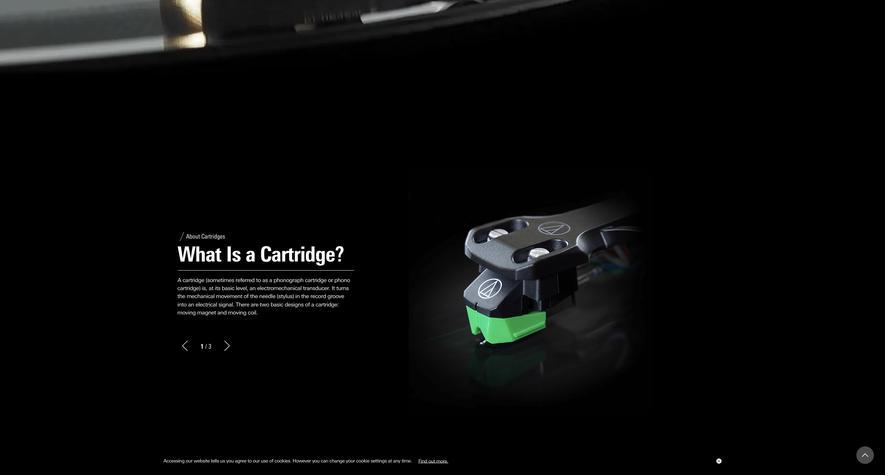 Task type: describe. For each thing, give the bounding box(es) containing it.
3 the from the left
[[301, 294, 309, 300]]

us
[[220, 459, 225, 465]]

magnet
[[197, 310, 216, 317]]

what is a cartridge?
[[177, 242, 344, 267]]

website
[[194, 459, 210, 465]]

is,
[[202, 285, 207, 292]]

about
[[186, 233, 200, 241]]

time.
[[402, 459, 412, 465]]

coil.
[[248, 310, 258, 317]]

1 our from the left
[[186, 459, 193, 465]]

as
[[262, 277, 268, 284]]

accessing our website tells us you agree to our use of cookies. however you can change your cookie settings at any time.
[[163, 459, 413, 465]]

any
[[393, 459, 401, 465]]

use
[[261, 459, 268, 465]]

2 our from the left
[[253, 459, 260, 465]]

can
[[321, 459, 328, 465]]

cookie
[[356, 459, 370, 465]]

2 cartridge from the left
[[305, 277, 327, 284]]

groove
[[328, 294, 344, 300]]

in
[[295, 294, 300, 300]]

mechanical
[[187, 294, 215, 300]]

next slide image
[[222, 341, 232, 352]]

at inside the a cartridge (sometimes referred to as a phonograph cartridge or phono cartridge) is, at its basic level, an electromechanical transducer. it turns the mechanical movement of the needle (stylus) in the record groove into an electrical signal. there are two basic designs of a cartridge: moving magnet and moving coil.
[[209, 285, 213, 292]]

out
[[428, 459, 435, 465]]

needle
[[259, 294, 275, 300]]

previous slide image
[[180, 341, 190, 352]]

more.
[[436, 459, 448, 465]]

find
[[418, 459, 427, 465]]

1 vertical spatial an
[[188, 302, 194, 308]]

1 you from the left
[[226, 459, 234, 465]]

to inside the a cartridge (sometimes referred to as a phonograph cartridge or phono cartridge) is, at its basic level, an electromechanical transducer. it turns the mechanical movement of the needle (stylus) in the record groove into an electrical signal. there are two basic designs of a cartridge: moving magnet and moving coil.
[[256, 277, 261, 284]]

find out more. link
[[413, 456, 454, 467]]

record
[[310, 294, 326, 300]]

are
[[251, 302, 258, 308]]

1 horizontal spatial basic
[[271, 302, 283, 308]]

cartridge?
[[260, 242, 344, 267]]

electromechanical
[[257, 285, 302, 292]]

1 horizontal spatial an
[[250, 285, 256, 292]]

or
[[328, 277, 333, 284]]

cartridges
[[201, 233, 225, 241]]

a cartridge (sometimes referred to as a phonograph cartridge or phono cartridge) is, at its basic level, an electromechanical transducer. it turns the mechanical movement of the needle (stylus) in the record groove into an electrical signal. there are two basic designs of a cartridge: moving magnet and moving coil.
[[177, 277, 350, 317]]

2 you from the left
[[312, 459, 320, 465]]

its
[[215, 285, 220, 292]]

there
[[236, 302, 249, 308]]

into
[[177, 302, 187, 308]]

level,
[[236, 285, 248, 292]]

0 horizontal spatial to
[[248, 459, 252, 465]]

settings
[[371, 459, 387, 465]]

phonograph
[[274, 277, 304, 284]]



Task type: locate. For each thing, give the bounding box(es) containing it.
0 vertical spatial basic
[[222, 285, 235, 292]]

change
[[330, 459, 345, 465]]

2 vertical spatial a
[[311, 302, 314, 308]]

1 cartridge from the left
[[183, 277, 204, 284]]

0 vertical spatial an
[[250, 285, 256, 292]]

1 vertical spatial to
[[248, 459, 252, 465]]

1 vertical spatial a
[[269, 277, 272, 284]]

1 horizontal spatial at
[[388, 459, 392, 465]]

1 horizontal spatial our
[[253, 459, 260, 465]]

of up there
[[244, 294, 249, 300]]

the up are
[[250, 294, 258, 300]]

electrical
[[196, 302, 217, 308]]

the up into
[[177, 294, 185, 300]]

0 horizontal spatial our
[[186, 459, 193, 465]]

2 horizontal spatial of
[[305, 302, 310, 308]]

1 horizontal spatial cartridge
[[305, 277, 327, 284]]

you right the us at the bottom of the page
[[226, 459, 234, 465]]

0 horizontal spatial an
[[188, 302, 194, 308]]

you
[[226, 459, 234, 465], [312, 459, 320, 465]]

turns
[[336, 285, 349, 292]]

referred
[[236, 277, 255, 284]]

our left the website
[[186, 459, 193, 465]]

cartridge up cartridge)
[[183, 277, 204, 284]]

(sometimes
[[206, 277, 234, 284]]

the right in
[[301, 294, 309, 300]]

a
[[177, 277, 181, 284]]

our left the use
[[253, 459, 260, 465]]

tells
[[211, 459, 219, 465]]

1 vertical spatial at
[[388, 459, 392, 465]]

1 vertical spatial basic
[[271, 302, 283, 308]]

find out more.
[[418, 459, 448, 465]]

accessing
[[163, 459, 185, 465]]

it
[[332, 285, 335, 292]]

basic up movement
[[222, 285, 235, 292]]

transducer.
[[303, 285, 330, 292]]

basic down '(stylus)'
[[271, 302, 283, 308]]

cartridge
[[183, 277, 204, 284], [305, 277, 327, 284]]

1 horizontal spatial moving
[[228, 310, 246, 317]]

0 vertical spatial of
[[244, 294, 249, 300]]

cartridge)
[[177, 285, 201, 292]]

a right as at the bottom of page
[[269, 277, 272, 284]]

the
[[177, 294, 185, 300], [250, 294, 258, 300], [301, 294, 309, 300]]

0 horizontal spatial basic
[[222, 285, 235, 292]]

1 the from the left
[[177, 294, 185, 300]]

2 moving from the left
[[228, 310, 246, 317]]

2 horizontal spatial a
[[311, 302, 314, 308]]

cartridge up transducer.
[[305, 277, 327, 284]]

at
[[209, 285, 213, 292], [388, 459, 392, 465]]

our
[[186, 459, 193, 465], [253, 459, 260, 465]]

at right is,
[[209, 285, 213, 292]]

and
[[217, 310, 227, 317]]

1 horizontal spatial of
[[269, 459, 273, 465]]

0 horizontal spatial of
[[244, 294, 249, 300]]

moving down into
[[177, 310, 196, 317]]

signal.
[[219, 302, 234, 308]]

3
[[209, 343, 211, 351]]

two
[[260, 302, 269, 308]]

0 horizontal spatial moving
[[177, 310, 196, 317]]

of right designs
[[305, 302, 310, 308]]

to
[[256, 277, 261, 284], [248, 459, 252, 465]]

0 vertical spatial to
[[256, 277, 261, 284]]

you left can
[[312, 459, 320, 465]]

moving down there
[[228, 310, 246, 317]]

phono
[[334, 277, 350, 284]]

movement
[[216, 294, 242, 300]]

0 vertical spatial a
[[246, 242, 255, 267]]

an
[[250, 285, 256, 292], [188, 302, 194, 308]]

moving
[[177, 310, 196, 317], [228, 310, 246, 317]]

an right into
[[188, 302, 194, 308]]

agree
[[235, 459, 246, 465]]

0 horizontal spatial cartridge
[[183, 277, 204, 284]]

a down record
[[311, 302, 314, 308]]

cross image
[[717, 461, 720, 463]]

is
[[226, 242, 241, 267]]

2 the from the left
[[250, 294, 258, 300]]

arrow up image
[[862, 453, 869, 459]]

1 vertical spatial of
[[305, 302, 310, 308]]

cookies.
[[275, 459, 291, 465]]

2 horizontal spatial the
[[301, 294, 309, 300]]

about cartridges
[[186, 233, 225, 241]]

of
[[244, 294, 249, 300], [305, 302, 310, 308], [269, 459, 273, 465]]

1
[[200, 343, 204, 351]]

your
[[346, 459, 355, 465]]

to right the agree
[[248, 459, 252, 465]]

of right the use
[[269, 459, 273, 465]]

1 horizontal spatial to
[[256, 277, 261, 284]]

cartridge:
[[316, 302, 339, 308]]

a right is
[[246, 242, 255, 267]]

basic
[[222, 285, 235, 292], [271, 302, 283, 308]]

2 vertical spatial of
[[269, 459, 273, 465]]

0 horizontal spatial the
[[177, 294, 185, 300]]

0 horizontal spatial you
[[226, 459, 234, 465]]

however
[[293, 459, 311, 465]]

designs
[[285, 302, 304, 308]]

what
[[177, 242, 221, 267]]

1 horizontal spatial the
[[250, 294, 258, 300]]

a
[[246, 242, 255, 267], [269, 277, 272, 284], [311, 302, 314, 308]]

0 horizontal spatial at
[[209, 285, 213, 292]]

to left as at the bottom of page
[[256, 277, 261, 284]]

1 horizontal spatial a
[[269, 277, 272, 284]]

an right level,
[[250, 285, 256, 292]]

1 horizontal spatial you
[[312, 459, 320, 465]]

at left any
[[388, 459, 392, 465]]

(stylus)
[[277, 294, 294, 300]]

/
[[205, 343, 207, 351]]

1 / 3
[[200, 343, 211, 351]]

1 moving from the left
[[177, 310, 196, 317]]

0 horizontal spatial a
[[246, 242, 255, 267]]

0 vertical spatial at
[[209, 285, 213, 292]]



Task type: vqa. For each thing, say whether or not it's contained in the screenshot.
2nd cartridge
yes



